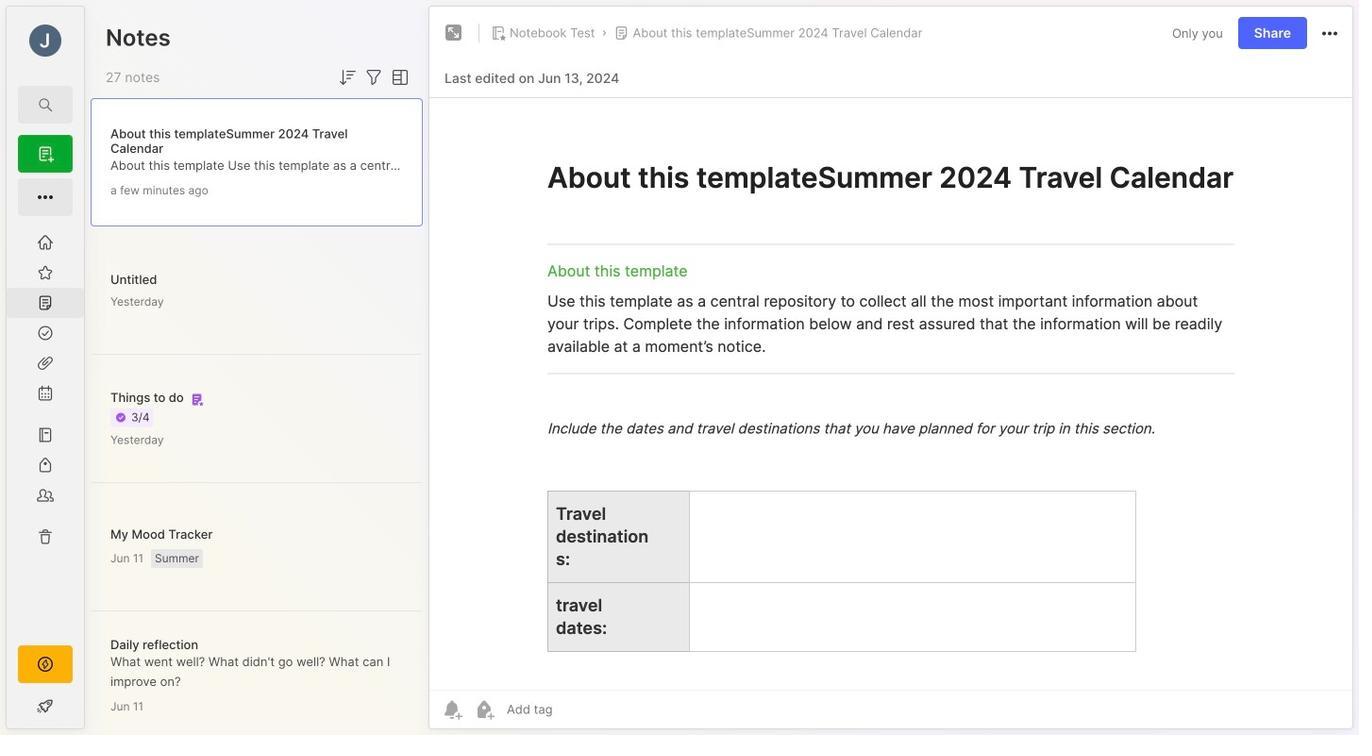 Task type: describe. For each thing, give the bounding box(es) containing it.
upgrade image
[[34, 653, 57, 676]]

add tag image
[[473, 699, 496, 721]]

View options field
[[385, 66, 412, 89]]

more actions image
[[1319, 22, 1341, 45]]

edit search image
[[34, 93, 57, 116]]

new note image
[[34, 186, 57, 209]]

tree inside main element
[[7, 228, 84, 629]]

new note image
[[34, 143, 57, 165]]

Account field
[[7, 22, 84, 59]]

More actions field
[[1319, 21, 1341, 45]]

Add filters field
[[362, 66, 385, 89]]

main element
[[0, 0, 91, 735]]



Task type: locate. For each thing, give the bounding box(es) containing it.
Help and Learning task checklist field
[[7, 691, 84, 721]]

click to expand image
[[83, 700, 97, 723]]

account image
[[29, 25, 61, 57]]

expand note image
[[443, 22, 465, 44]]

add filters image
[[362, 66, 385, 89]]

note window element
[[429, 6, 1354, 734]]

Add tag field
[[505, 701, 647, 718]]

home image
[[36, 233, 55, 252]]

tree
[[7, 228, 84, 629]]

add a reminder image
[[441, 699, 464, 721]]

Note Editor text field
[[430, 97, 1353, 690]]

Sort options field
[[336, 66, 359, 89]]



Task type: vqa. For each thing, say whether or not it's contained in the screenshot.
Sort options Field
yes



